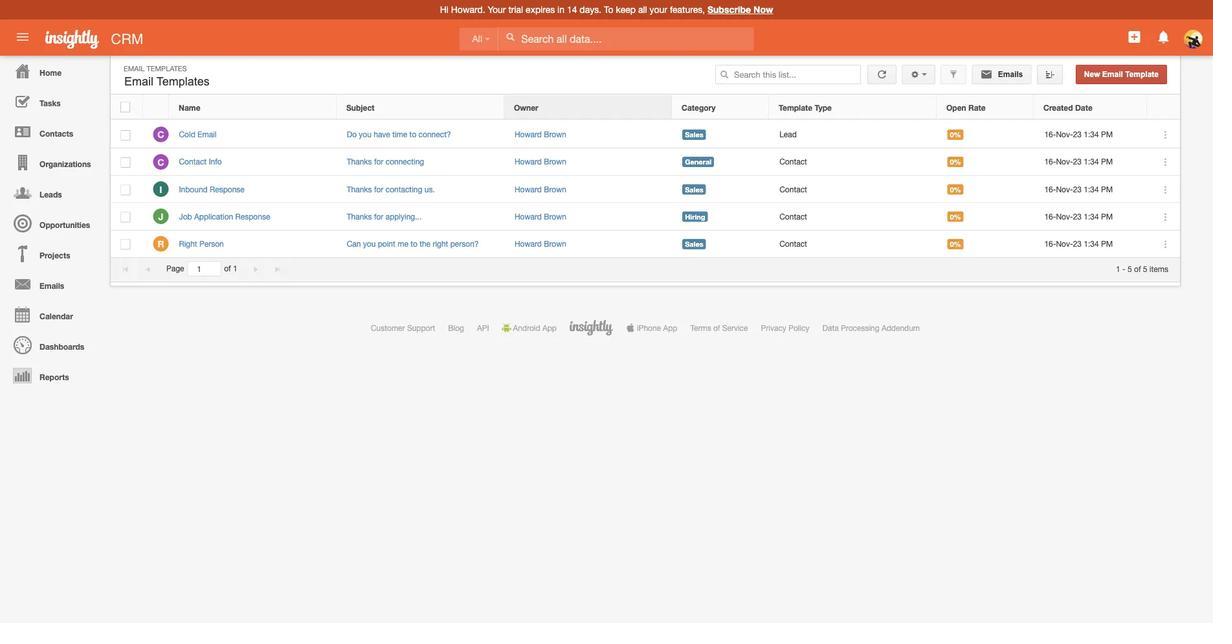Task type: locate. For each thing, give the bounding box(es) containing it.
1 sales cell from the top
[[673, 121, 770, 148]]

sales inside i row
[[685, 185, 704, 194]]

0 vertical spatial c
[[158, 129, 164, 140]]

response up job application response link
[[210, 185, 245, 194]]

16- inside r row
[[1045, 239, 1057, 248]]

1 vertical spatial sales cell
[[673, 176, 770, 203]]

c row up i row
[[111, 121, 1181, 148]]

all
[[639, 4, 647, 15]]

2 sales cell from the top
[[673, 176, 770, 203]]

1:34 inside i row
[[1084, 185, 1100, 194]]

c link
[[153, 127, 169, 142], [153, 154, 169, 170]]

2 c link from the top
[[153, 154, 169, 170]]

2 vertical spatial for
[[374, 212, 384, 221]]

0 horizontal spatial of
[[224, 264, 231, 273]]

template down notifications image
[[1126, 70, 1159, 79]]

terms of service
[[691, 323, 748, 332]]

3 1:34 from the top
[[1084, 185, 1100, 194]]

sales cell for c
[[673, 121, 770, 148]]

app right "android"
[[543, 323, 557, 332]]

email templates button
[[121, 72, 213, 91]]

2 howard from the top
[[515, 157, 542, 166]]

service
[[723, 323, 748, 332]]

thanks inside i row
[[347, 185, 372, 194]]

thanks for applying...
[[347, 212, 422, 221]]

1 horizontal spatial 1
[[1117, 264, 1121, 273]]

sales cell for i
[[673, 176, 770, 203]]

emails left show sidebar icon at the right top of page
[[996, 70, 1024, 79]]

5 pm from the top
[[1102, 239, 1113, 248]]

all
[[472, 34, 483, 44]]

howard brown for us.
[[515, 185, 567, 194]]

for for i
[[374, 185, 384, 194]]

j
[[158, 211, 163, 222]]

2 row group from the top
[[111, 121, 1181, 258]]

1 vertical spatial c link
[[153, 154, 169, 170]]

blog link
[[448, 323, 464, 332]]

response inside j row
[[235, 212, 270, 221]]

person?
[[451, 239, 479, 248]]

response right application
[[235, 212, 270, 221]]

nov- inside r row
[[1057, 239, 1074, 248]]

brown for us.
[[544, 185, 567, 194]]

1 howard brown from the top
[[515, 130, 567, 139]]

2 for from the top
[[374, 185, 384, 194]]

howard brown inside r row
[[515, 239, 567, 248]]

0 horizontal spatial 1
[[233, 264, 237, 273]]

name
[[179, 103, 200, 112]]

row group containing c
[[111, 121, 1181, 258]]

0 horizontal spatial app
[[543, 323, 557, 332]]

you for r
[[363, 239, 376, 248]]

1 for from the top
[[374, 157, 384, 166]]

email
[[124, 64, 145, 73], [1103, 70, 1124, 79], [124, 75, 154, 88], [198, 130, 217, 139]]

of right 1 field
[[224, 264, 231, 273]]

14
[[567, 4, 577, 15]]

projects
[[40, 251, 70, 260]]

howard brown link for me
[[515, 239, 567, 248]]

of
[[224, 264, 231, 273], [1135, 264, 1142, 273], [714, 323, 720, 332]]

navigation
[[0, 56, 104, 391]]

None checkbox
[[121, 130, 130, 140], [121, 157, 130, 168], [121, 185, 130, 195], [121, 239, 130, 250], [121, 130, 130, 140], [121, 157, 130, 168], [121, 185, 130, 195], [121, 239, 130, 250]]

3 howard brown link from the top
[[515, 185, 567, 194]]

right person
[[179, 239, 224, 248]]

you right can in the top of the page
[[363, 239, 376, 248]]

to right time
[[410, 130, 417, 139]]

howard brown for me
[[515, 239, 567, 248]]

the
[[420, 239, 431, 248]]

1 vertical spatial thanks
[[347, 185, 372, 194]]

sales down hiring on the right top
[[685, 240, 704, 248]]

5 0% from the top
[[950, 240, 961, 248]]

4 nov- from the top
[[1057, 212, 1074, 221]]

16- for us.
[[1045, 185, 1057, 194]]

sales cell
[[673, 121, 770, 148], [673, 176, 770, 203], [673, 230, 770, 258]]

expires
[[526, 4, 555, 15]]

1 16-nov-23 1:34 pm cell from the top
[[1035, 121, 1148, 148]]

3 16-nov-23 1:34 pm from the top
[[1045, 185, 1113, 194]]

5 left items
[[1144, 264, 1148, 273]]

1:34 inside r row
[[1084, 239, 1100, 248]]

processing
[[841, 323, 880, 332]]

inbound
[[179, 185, 208, 194]]

howard for thanks for connecting
[[515, 157, 542, 166]]

1 vertical spatial templates
[[157, 75, 210, 88]]

right
[[179, 239, 197, 248]]

4 16- from the top
[[1045, 212, 1057, 221]]

1 brown from the top
[[544, 130, 567, 139]]

1 howard brown link from the top
[[515, 130, 567, 139]]

contact for i
[[780, 185, 808, 194]]

to right "me"
[[411, 239, 418, 248]]

howard inside j row
[[515, 212, 542, 221]]

contact cell for r
[[770, 230, 938, 258]]

terms
[[691, 323, 712, 332]]

1 1:34 from the top
[[1084, 130, 1100, 139]]

emails link up rate
[[972, 65, 1032, 84]]

23
[[1074, 130, 1082, 139], [1074, 157, 1082, 166], [1074, 185, 1082, 194], [1074, 212, 1082, 221], [1074, 239, 1082, 248]]

0% cell
[[938, 121, 1035, 148], [938, 148, 1035, 176], [938, 176, 1035, 203], [938, 203, 1035, 230], [938, 230, 1035, 258]]

3 thanks from the top
[[347, 212, 372, 221]]

pm inside i row
[[1102, 185, 1113, 194]]

emails link
[[972, 65, 1032, 84], [3, 269, 104, 299]]

howard for do you have time to connect?
[[515, 130, 542, 139]]

customer
[[371, 323, 405, 332]]

sales cell down category
[[673, 121, 770, 148]]

to inside r row
[[411, 239, 418, 248]]

0 vertical spatial for
[[374, 157, 384, 166]]

sales cell down "general"
[[673, 176, 770, 203]]

1 vertical spatial to
[[411, 239, 418, 248]]

for inside j row
[[374, 212, 384, 221]]

3 0% from the top
[[950, 185, 961, 194]]

thanks
[[347, 157, 372, 166], [347, 185, 372, 194], [347, 212, 372, 221]]

1 0% cell from the top
[[938, 121, 1035, 148]]

5 16- from the top
[[1045, 239, 1057, 248]]

in
[[558, 4, 565, 15]]

sales up hiring on the right top
[[685, 185, 704, 194]]

navigation containing home
[[0, 56, 104, 391]]

1 horizontal spatial app
[[663, 323, 678, 332]]

1 howard from the top
[[515, 130, 542, 139]]

home link
[[3, 56, 104, 86]]

thanks down "do"
[[347, 157, 372, 166]]

2 1:34 from the top
[[1084, 157, 1100, 166]]

1 right 1 field
[[233, 264, 237, 273]]

sales for c
[[685, 131, 704, 139]]

3 pm from the top
[[1102, 185, 1113, 194]]

api link
[[477, 323, 489, 332]]

2 app from the left
[[663, 323, 678, 332]]

brown inside i row
[[544, 185, 567, 194]]

contact cell for c
[[770, 148, 938, 176]]

cold
[[179, 130, 195, 139]]

3 nov- from the top
[[1057, 185, 1074, 194]]

3 0% cell from the top
[[938, 176, 1035, 203]]

3 howard brown from the top
[[515, 185, 567, 194]]

subscribe
[[708, 4, 751, 15]]

5 howard from the top
[[515, 239, 542, 248]]

app for android app
[[543, 323, 557, 332]]

1 contact cell from the top
[[770, 148, 938, 176]]

brown inside r row
[[544, 239, 567, 248]]

emails link down projects
[[3, 269, 104, 299]]

for left connecting
[[374, 157, 384, 166]]

5 brown from the top
[[544, 239, 567, 248]]

1 vertical spatial row group
[[111, 121, 1181, 258]]

customer support
[[371, 323, 435, 332]]

general
[[685, 158, 712, 166]]

1 5 from the left
[[1128, 264, 1133, 273]]

brown
[[544, 130, 567, 139], [544, 157, 567, 166], [544, 185, 567, 194], [544, 212, 567, 221], [544, 239, 567, 248]]

row group
[[111, 95, 1180, 119], [111, 121, 1181, 258]]

brown for me
[[544, 239, 567, 248]]

contact inside i row
[[780, 185, 808, 194]]

23 inside i row
[[1074, 185, 1082, 194]]

3 contact cell from the top
[[770, 203, 938, 230]]

c link left cold
[[153, 127, 169, 142]]

0% inside j row
[[950, 212, 961, 221]]

1 row group from the top
[[111, 95, 1180, 119]]

1:34 inside j row
[[1084, 212, 1100, 221]]

0 vertical spatial emails
[[996, 70, 1024, 79]]

contact cell for j
[[770, 203, 938, 230]]

2 contact cell from the top
[[770, 176, 938, 203]]

c
[[158, 129, 164, 140], [158, 157, 164, 167]]

0% inside r row
[[950, 240, 961, 248]]

template
[[1126, 70, 1159, 79], [779, 103, 813, 112]]

thanks up can in the top of the page
[[347, 212, 372, 221]]

type
[[815, 103, 832, 112]]

5 howard brown from the top
[[515, 239, 567, 248]]

1 c row from the top
[[111, 121, 1181, 148]]

nov- inside i row
[[1057, 185, 1074, 194]]

trial
[[509, 4, 523, 15]]

0 horizontal spatial emails
[[40, 281, 64, 290]]

3 sales from the top
[[685, 240, 704, 248]]

cold email link
[[179, 130, 223, 139]]

4 brown from the top
[[544, 212, 567, 221]]

0 vertical spatial thanks
[[347, 157, 372, 166]]

howard brown inside i row
[[515, 185, 567, 194]]

hiring
[[685, 212, 706, 221]]

howard brown inside j row
[[515, 212, 567, 221]]

0 vertical spatial row group
[[111, 95, 1180, 119]]

open rate
[[947, 103, 986, 112]]

iphone
[[637, 323, 661, 332]]

3 16- from the top
[[1045, 185, 1057, 194]]

to
[[410, 130, 417, 139], [411, 239, 418, 248]]

16-nov-23 1:34 pm inside i row
[[1045, 185, 1113, 194]]

1 vertical spatial response
[[235, 212, 270, 221]]

right person link
[[179, 239, 230, 248]]

1:34 for me
[[1084, 239, 1100, 248]]

tasks
[[40, 98, 61, 108]]

of right the -
[[1135, 264, 1142, 273]]

row
[[111, 95, 1180, 119]]

inbound response link
[[179, 185, 251, 194]]

1
[[233, 264, 237, 273], [1117, 264, 1121, 273]]

16-nov-23 1:34 pm inside j row
[[1045, 212, 1113, 221]]

you inside the 'c' row
[[359, 130, 372, 139]]

0 vertical spatial you
[[359, 130, 372, 139]]

c row
[[111, 121, 1181, 148], [111, 148, 1181, 176]]

4 contact cell from the top
[[770, 230, 938, 258]]

1 c from the top
[[158, 129, 164, 140]]

android app
[[513, 323, 557, 332]]

you inside r row
[[363, 239, 376, 248]]

thanks for c
[[347, 157, 372, 166]]

emails up "calendar" link
[[40, 281, 64, 290]]

-
[[1123, 264, 1126, 273]]

2 vertical spatial sales
[[685, 240, 704, 248]]

1 left the -
[[1117, 264, 1121, 273]]

16-nov-23 1:34 pm inside r row
[[1045, 239, 1113, 248]]

2 vertical spatial sales cell
[[673, 230, 770, 258]]

c up i link
[[158, 157, 164, 167]]

1 vertical spatial emails
[[40, 281, 64, 290]]

i link
[[153, 181, 169, 197]]

c for cold email
[[158, 129, 164, 140]]

1 23 from the top
[[1074, 130, 1082, 139]]

5 16-nov-23 1:34 pm from the top
[[1045, 239, 1113, 248]]

4 0% from the top
[[950, 212, 961, 221]]

sales for r
[[685, 240, 704, 248]]

Search this list... text field
[[716, 65, 861, 84]]

23 inside r row
[[1074, 239, 1082, 248]]

pm
[[1102, 130, 1113, 139], [1102, 157, 1113, 166], [1102, 185, 1113, 194], [1102, 212, 1113, 221], [1102, 239, 1113, 248]]

1 pm from the top
[[1102, 130, 1113, 139]]

sales cell down hiring on the right top
[[673, 230, 770, 258]]

0 vertical spatial to
[[410, 130, 417, 139]]

1 vertical spatial emails link
[[3, 269, 104, 299]]

5 23 from the top
[[1074, 239, 1082, 248]]

5 0% cell from the top
[[938, 230, 1035, 258]]

for inside i row
[[374, 185, 384, 194]]

0 vertical spatial c link
[[153, 127, 169, 142]]

3 sales cell from the top
[[673, 230, 770, 258]]

r link
[[153, 236, 169, 252]]

3 23 from the top
[[1074, 185, 1082, 194]]

inbound response
[[179, 185, 245, 194]]

4 howard from the top
[[515, 212, 542, 221]]

for left "contacting"
[[374, 185, 384, 194]]

None checkbox
[[120, 102, 130, 112], [121, 212, 130, 222], [120, 102, 130, 112], [121, 212, 130, 222]]

2 thanks from the top
[[347, 185, 372, 194]]

sales down category
[[685, 131, 704, 139]]

2 c from the top
[[158, 157, 164, 167]]

howard brown link for us.
[[515, 185, 567, 194]]

1 horizontal spatial of
[[714, 323, 720, 332]]

r row
[[111, 230, 1181, 258]]

tasks link
[[3, 86, 104, 117]]

0 horizontal spatial 5
[[1128, 264, 1133, 273]]

4 16-nov-23 1:34 pm from the top
[[1045, 212, 1113, 221]]

1 horizontal spatial 5
[[1144, 264, 1148, 273]]

4 howard brown link from the top
[[515, 212, 567, 221]]

c link up i link
[[153, 154, 169, 170]]

you right "do"
[[359, 130, 372, 139]]

4 pm from the top
[[1102, 212, 1113, 221]]

1 nov- from the top
[[1057, 130, 1074, 139]]

0 horizontal spatial template
[[779, 103, 813, 112]]

2 16-nov-23 1:34 pm from the top
[[1045, 157, 1113, 166]]

1 app from the left
[[543, 323, 557, 332]]

1 16-nov-23 1:34 pm from the top
[[1045, 130, 1113, 139]]

contact info
[[179, 157, 222, 166]]

1 vertical spatial for
[[374, 185, 384, 194]]

pm inside r row
[[1102, 239, 1113, 248]]

1 vertical spatial you
[[363, 239, 376, 248]]

howard inside i row
[[515, 185, 542, 194]]

5 nov- from the top
[[1057, 239, 1074, 248]]

5 howard brown link from the top
[[515, 239, 567, 248]]

thanks up the thanks for applying... "link"
[[347, 185, 372, 194]]

of right 'terms'
[[714, 323, 720, 332]]

howard
[[515, 130, 542, 139], [515, 157, 542, 166], [515, 185, 542, 194], [515, 212, 542, 221], [515, 239, 542, 248]]

contact inside r row
[[780, 239, 808, 248]]

2 sales from the top
[[685, 185, 704, 194]]

4 23 from the top
[[1074, 212, 1082, 221]]

data processing addendum link
[[823, 323, 920, 332]]

c row up j row
[[111, 148, 1181, 176]]

i row
[[111, 176, 1181, 203]]

for left applying...
[[374, 212, 384, 221]]

info
[[209, 157, 222, 166]]

1 thanks from the top
[[347, 157, 372, 166]]

1 vertical spatial c
[[158, 157, 164, 167]]

0% for time
[[950, 131, 961, 139]]

0 vertical spatial sales cell
[[673, 121, 770, 148]]

1 horizontal spatial emails link
[[972, 65, 1032, 84]]

blog
[[448, 323, 464, 332]]

to inside the 'c' row
[[410, 130, 417, 139]]

c for contact info
[[158, 157, 164, 167]]

contact cell
[[770, 148, 938, 176], [770, 176, 938, 203], [770, 203, 938, 230], [770, 230, 938, 258]]

0 vertical spatial sales
[[685, 131, 704, 139]]

5 right the -
[[1128, 264, 1133, 273]]

nov- for me
[[1057, 239, 1074, 248]]

1 sales from the top
[[685, 131, 704, 139]]

1 c link from the top
[[153, 127, 169, 142]]

16- inside i row
[[1045, 185, 1057, 194]]

5 1:34 from the top
[[1084, 239, 1100, 248]]

16-
[[1045, 130, 1057, 139], [1045, 157, 1057, 166], [1045, 185, 1057, 194], [1045, 212, 1057, 221], [1045, 239, 1057, 248]]

organizations link
[[3, 147, 104, 177]]

2 vertical spatial thanks
[[347, 212, 372, 221]]

sales inside r row
[[685, 240, 704, 248]]

0% inside i row
[[950, 185, 961, 194]]

thanks for applying... link
[[347, 212, 422, 221]]

0 vertical spatial response
[[210, 185, 245, 194]]

5 16-nov-23 1:34 pm cell from the top
[[1035, 230, 1148, 258]]

support
[[407, 323, 435, 332]]

thanks inside j row
[[347, 212, 372, 221]]

howard inside r row
[[515, 239, 542, 248]]

1 vertical spatial sales
[[685, 185, 704, 194]]

3 brown from the top
[[544, 185, 567, 194]]

privacy policy
[[761, 323, 810, 332]]

0 vertical spatial template
[[1126, 70, 1159, 79]]

16- for time
[[1045, 130, 1057, 139]]

pm for time
[[1102, 130, 1113, 139]]

search image
[[720, 70, 729, 79]]

16-nov-23 1:34 pm cell
[[1035, 121, 1148, 148], [1035, 148, 1148, 176], [1035, 176, 1148, 203], [1035, 203, 1148, 230], [1035, 230, 1148, 258]]

rate
[[969, 103, 986, 112]]

app right iphone
[[663, 323, 678, 332]]

23 for me
[[1074, 239, 1082, 248]]

howard brown link inside r row
[[515, 239, 567, 248]]

3 for from the top
[[374, 212, 384, 221]]

items
[[1150, 264, 1169, 273]]

3 16-nov-23 1:34 pm cell from the top
[[1035, 176, 1148, 203]]

16-nov-23 1:34 pm cell for time
[[1035, 121, 1148, 148]]

4 1:34 from the top
[[1084, 212, 1100, 221]]

contact inside j row
[[780, 212, 808, 221]]

general cell
[[673, 148, 770, 176]]

thanks for j
[[347, 212, 372, 221]]

templates
[[147, 64, 187, 73], [157, 75, 210, 88]]

4 howard brown from the top
[[515, 212, 567, 221]]

3 howard from the top
[[515, 185, 542, 194]]

nov-
[[1057, 130, 1074, 139], [1057, 157, 1074, 166], [1057, 185, 1074, 194], [1057, 212, 1074, 221], [1057, 239, 1074, 248]]

page
[[166, 264, 184, 273]]

0 vertical spatial emails link
[[972, 65, 1032, 84]]

1 horizontal spatial emails
[[996, 70, 1024, 79]]

howard brown
[[515, 130, 567, 139], [515, 157, 567, 166], [515, 185, 567, 194], [515, 212, 567, 221], [515, 239, 567, 248]]

hi howard. your trial expires in 14 days. to keep all your features, subscribe now
[[440, 4, 774, 15]]

1 16- from the top
[[1045, 130, 1057, 139]]

template left type
[[779, 103, 813, 112]]

1 0% from the top
[[950, 131, 961, 139]]

2 howard brown link from the top
[[515, 157, 567, 166]]

contact
[[179, 157, 207, 166], [780, 157, 808, 166], [780, 185, 808, 194], [780, 212, 808, 221], [780, 239, 808, 248]]

date
[[1076, 103, 1093, 112]]

c left cold
[[158, 129, 164, 140]]



Task type: describe. For each thing, give the bounding box(es) containing it.
opportunities
[[40, 220, 90, 229]]

pm inside j row
[[1102, 212, 1113, 221]]

contact for j
[[780, 212, 808, 221]]

iphone app link
[[626, 323, 678, 332]]

c link for contact info
[[153, 154, 169, 170]]

2 brown from the top
[[544, 157, 567, 166]]

for for j
[[374, 212, 384, 221]]

16-nov-23 1:34 pm for time
[[1045, 130, 1113, 139]]

howard for can you point me to the right person?
[[515, 239, 542, 248]]

1 horizontal spatial template
[[1126, 70, 1159, 79]]

home
[[40, 68, 62, 77]]

do you have time to connect? link
[[347, 130, 451, 139]]

keep
[[616, 4, 636, 15]]

do
[[347, 130, 357, 139]]

0 vertical spatial templates
[[147, 64, 187, 73]]

0% cell for us.
[[938, 176, 1035, 203]]

dashboards
[[40, 342, 84, 351]]

row containing name
[[111, 95, 1180, 119]]

contact for r
[[780, 239, 808, 248]]

projects link
[[3, 238, 104, 269]]

sales cell for r
[[673, 230, 770, 258]]

right
[[433, 239, 448, 248]]

2 pm from the top
[[1102, 157, 1113, 166]]

terms of service link
[[691, 323, 748, 332]]

white image
[[506, 32, 515, 41]]

1 1 from the left
[[233, 264, 237, 273]]

howard for thanks for contacting us.
[[515, 185, 542, 194]]

lead
[[780, 130, 797, 139]]

features,
[[670, 4, 705, 15]]

app for iphone app
[[663, 323, 678, 332]]

leads link
[[3, 177, 104, 208]]

your
[[650, 4, 668, 15]]

to for r
[[411, 239, 418, 248]]

privacy
[[761, 323, 787, 332]]

reports
[[40, 372, 69, 381]]

16-nov-23 1:34 pm for me
[[1045, 239, 1113, 248]]

1 vertical spatial template
[[779, 103, 813, 112]]

contact cell for i
[[770, 176, 938, 203]]

2 5 from the left
[[1144, 264, 1148, 273]]

to for c
[[410, 130, 417, 139]]

pm for us.
[[1102, 185, 1113, 194]]

16-nov-23 1:34 pm cell for me
[[1035, 230, 1148, 258]]

2 c row from the top
[[111, 148, 1181, 176]]

time
[[393, 130, 408, 139]]

j row
[[111, 203, 1181, 230]]

row group containing name
[[111, 95, 1180, 119]]

organizations
[[40, 159, 91, 168]]

me
[[398, 239, 409, 248]]

us.
[[425, 185, 435, 194]]

23 for time
[[1074, 130, 1082, 139]]

do you have time to connect?
[[347, 130, 451, 139]]

i
[[160, 184, 162, 195]]

2 23 from the top
[[1074, 157, 1082, 166]]

new
[[1085, 70, 1101, 79]]

howard brown link for time
[[515, 130, 567, 139]]

your
[[488, 4, 506, 15]]

job application response link
[[179, 212, 277, 221]]

notifications image
[[1156, 29, 1172, 45]]

data
[[823, 323, 839, 332]]

api
[[477, 323, 489, 332]]

person
[[199, 239, 224, 248]]

template type
[[779, 103, 832, 112]]

dashboards link
[[3, 330, 104, 360]]

crm
[[111, 30, 143, 47]]

2 16-nov-23 1:34 pm cell from the top
[[1035, 148, 1148, 176]]

contact for c
[[780, 157, 808, 166]]

response inside i row
[[210, 185, 245, 194]]

to
[[604, 4, 614, 15]]

j link
[[153, 209, 169, 224]]

brown for time
[[544, 130, 567, 139]]

contacting
[[386, 185, 423, 194]]

16-nov-23 1:34 pm for us.
[[1045, 185, 1113, 194]]

thanks for i
[[347, 185, 372, 194]]

leads
[[40, 190, 62, 199]]

howard for thanks for applying...
[[515, 212, 542, 221]]

16- for me
[[1045, 239, 1057, 248]]

refresh list image
[[876, 70, 889, 79]]

c link for cold email
[[153, 127, 169, 142]]

0% cell for time
[[938, 121, 1035, 148]]

contact info link
[[179, 157, 228, 166]]

hi
[[440, 4, 449, 15]]

Search all data.... text field
[[499, 27, 754, 50]]

all link
[[460, 27, 499, 51]]

16- inside j row
[[1045, 212, 1057, 221]]

new email template
[[1085, 70, 1159, 79]]

2 0% cell from the top
[[938, 148, 1035, 176]]

contacts
[[40, 129, 73, 138]]

0% cell for me
[[938, 230, 1035, 258]]

1:34 for us.
[[1084, 185, 1100, 194]]

brown inside j row
[[544, 212, 567, 221]]

application
[[194, 212, 233, 221]]

show list view filters image
[[950, 70, 959, 79]]

can you point me to the right person?
[[347, 239, 479, 248]]

1:34 for time
[[1084, 130, 1100, 139]]

nov- inside j row
[[1057, 212, 1074, 221]]

nov- for time
[[1057, 130, 1074, 139]]

privacy policy link
[[761, 323, 810, 332]]

2 1 from the left
[[1117, 264, 1121, 273]]

for for c
[[374, 157, 384, 166]]

cold email
[[179, 130, 217, 139]]

open
[[947, 103, 967, 112]]

android
[[513, 323, 541, 332]]

point
[[378, 239, 396, 248]]

job
[[179, 212, 192, 221]]

hiring cell
[[673, 203, 770, 230]]

howard brown for time
[[515, 130, 567, 139]]

category
[[682, 103, 716, 112]]

thanks for connecting link
[[347, 157, 424, 166]]

2 0% from the top
[[950, 158, 961, 166]]

23 inside j row
[[1074, 212, 1082, 221]]

0% for us.
[[950, 185, 961, 194]]

connect?
[[419, 130, 451, 139]]

0 horizontal spatial emails link
[[3, 269, 104, 299]]

job application response
[[179, 212, 270, 221]]

subject
[[346, 103, 375, 112]]

sales for i
[[685, 185, 704, 194]]

thanks for connecting
[[347, 157, 424, 166]]

0% for me
[[950, 240, 961, 248]]

r
[[158, 239, 164, 249]]

2 nov- from the top
[[1057, 157, 1074, 166]]

23 for us.
[[1074, 185, 1082, 194]]

lead cell
[[770, 121, 938, 148]]

1 - 5 of 5 items
[[1117, 264, 1169, 273]]

nov- for us.
[[1057, 185, 1074, 194]]

emails inside navigation
[[40, 281, 64, 290]]

pm for me
[[1102, 239, 1113, 248]]

4 16-nov-23 1:34 pm cell from the top
[[1035, 203, 1148, 230]]

you for c
[[359, 130, 372, 139]]

connecting
[[386, 157, 424, 166]]

cog image
[[911, 70, 920, 79]]

4 0% cell from the top
[[938, 203, 1035, 230]]

calendar link
[[3, 299, 104, 330]]

reports link
[[3, 360, 104, 391]]

show sidebar image
[[1046, 70, 1055, 79]]

1 field
[[188, 262, 220, 276]]

have
[[374, 130, 390, 139]]

android app link
[[502, 323, 557, 332]]

owner
[[514, 103, 539, 112]]

can
[[347, 239, 361, 248]]

16-nov-23 1:34 pm cell for us.
[[1035, 176, 1148, 203]]

of 1
[[224, 264, 237, 273]]

2 howard brown from the top
[[515, 157, 567, 166]]

2 16- from the top
[[1045, 157, 1057, 166]]

email templates email templates
[[124, 64, 210, 88]]

calendar
[[40, 312, 73, 321]]

2 horizontal spatial of
[[1135, 264, 1142, 273]]



Task type: vqa. For each thing, say whether or not it's contained in the screenshot.
blane@jakubowski.com
no



